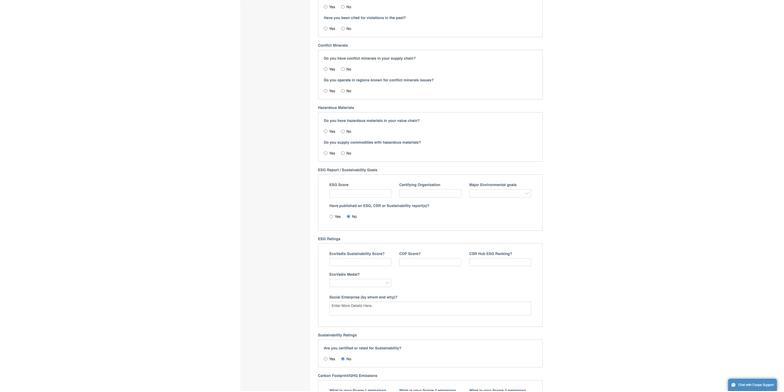 Task type: describe. For each thing, give the bounding box(es) containing it.
score
[[339, 183, 349, 187]]

you for do you operate in regions known for conflict minerals issues?
[[330, 78, 337, 82]]

no for commodities
[[347, 151, 352, 156]]

EcoVadis Sustainability Score? text field
[[330, 258, 392, 266]]

have for have published an esg, csr or sustainability report(s)?
[[330, 204, 339, 208]]

sustainability ratings
[[318, 333, 357, 337]]

certifying organization
[[400, 183, 441, 187]]

esg for esg score
[[330, 183, 338, 187]]

goals
[[367, 168, 378, 172]]

no for esg,
[[352, 215, 357, 219]]

organization
[[418, 183, 441, 187]]

issues?
[[420, 78, 434, 82]]

do you operate in regions known for conflict minerals issues?
[[324, 78, 434, 82]]

cdp score?
[[400, 252, 421, 256]]

chain? for do you have hazardous materials in your value chain?
[[408, 119, 420, 123]]

with inside 'button'
[[747, 383, 752, 387]]

have for have you been cited for violations in the past?
[[324, 16, 333, 20]]

the
[[390, 16, 395, 20]]

coupa
[[753, 383, 763, 387]]

have for conflict
[[338, 56, 346, 61]]

hazardous
[[318, 106, 337, 110]]

have for hazardous
[[338, 119, 346, 123]]

you for do you have conflict minerals in your supply chain?
[[330, 56, 337, 61]]

commodities
[[351, 140, 374, 145]]

in right operate on the left top of page
[[352, 78, 355, 82]]

0 horizontal spatial supply
[[338, 140, 350, 145]]

published
[[340, 204, 357, 208]]

social enterprise (by whom and why)?
[[330, 295, 398, 300]]

hazardous materials
[[318, 106, 354, 110]]

yes for have published an esg, csr or sustainability report(s)?
[[335, 215, 341, 219]]

whom
[[368, 295, 378, 300]]

value
[[398, 119, 407, 123]]

sustainability left report(s)?
[[387, 204, 411, 208]]

violations
[[367, 16, 384, 20]]

conflict
[[318, 43, 332, 48]]

materials?
[[403, 140, 421, 145]]

and
[[379, 295, 386, 300]]

in right materials
[[384, 119, 387, 123]]

do you have hazardous materials in your value chain?
[[324, 119, 420, 123]]

(by
[[361, 295, 367, 300]]

ecovadis medal?
[[330, 273, 360, 277]]

certified
[[339, 346, 353, 350]]

no for cited
[[347, 27, 352, 31]]

sustainability?
[[375, 346, 402, 350]]

your for supply
[[382, 56, 390, 61]]

1 horizontal spatial csr
[[470, 252, 478, 256]]

major environmental goals
[[470, 183, 517, 187]]

why)?
[[387, 295, 398, 300]]

are
[[324, 346, 330, 350]]

esg,
[[364, 204, 372, 208]]

esg score
[[330, 183, 349, 187]]

been
[[342, 16, 350, 20]]

no for in
[[347, 89, 352, 93]]

cited
[[351, 16, 360, 20]]

enterprise
[[342, 295, 360, 300]]

cdp
[[400, 252, 408, 256]]

rated
[[359, 346, 368, 350]]

past?
[[396, 16, 406, 20]]

ratings for esg ratings
[[327, 237, 341, 241]]

esg for esg report / sustainability goals
[[318, 168, 326, 172]]

0 horizontal spatial hazardous
[[347, 119, 366, 123]]

do you have conflict minerals in your supply chain?
[[324, 56, 416, 61]]

chat with coupa support button
[[729, 379, 778, 391]]

CDP Score? text field
[[400, 258, 462, 266]]

do for do you supply commodities with hazardous materials?
[[324, 140, 329, 145]]

csr hub esg ranking?
[[470, 252, 513, 256]]

ecovadis for ecovadis medal?
[[330, 273, 346, 277]]

conflict minerals
[[318, 43, 348, 48]]

yes for do you operate in regions known for conflict minerals issues?
[[329, 89, 335, 93]]

in up do you operate in regions known for conflict minerals issues?
[[378, 56, 381, 61]]

1 vertical spatial for
[[384, 78, 389, 82]]

/
[[340, 168, 341, 172]]

materials
[[338, 106, 354, 110]]

materials
[[367, 119, 383, 123]]

1 horizontal spatial for
[[369, 346, 374, 350]]

1 score? from the left
[[372, 252, 385, 256]]

an
[[358, 204, 363, 208]]

have you been cited for violations in the past?
[[324, 16, 406, 20]]

ranking?
[[496, 252, 513, 256]]

1 vertical spatial or
[[354, 346, 358, 350]]

report
[[327, 168, 339, 172]]

yes for are you certified or rated for sustainability?
[[329, 357, 335, 361]]

0 vertical spatial conflict
[[347, 56, 360, 61]]

0 horizontal spatial with
[[375, 140, 382, 145]]

do for do you have hazardous materials in your value chain?
[[324, 119, 329, 123]]

1 vertical spatial minerals
[[404, 78, 419, 82]]

esg for esg ratings
[[318, 237, 326, 241]]

0 horizontal spatial for
[[361, 16, 366, 20]]

CSR Hub ESG Ranking? text field
[[470, 258, 532, 266]]



Task type: vqa. For each thing, say whether or not it's contained in the screenshot.
first have from the top of the page
yes



Task type: locate. For each thing, give the bounding box(es) containing it.
yes
[[329, 5, 335, 9], [329, 27, 335, 31], [329, 67, 335, 71], [329, 89, 335, 93], [329, 130, 335, 134], [329, 151, 335, 156], [335, 215, 341, 219], [329, 357, 335, 361]]

do for do you have conflict minerals in your supply chain?
[[324, 56, 329, 61]]

regions
[[357, 78, 370, 82]]

1 horizontal spatial ratings
[[343, 333, 357, 337]]

environmental
[[481, 183, 506, 187]]

1 horizontal spatial or
[[382, 204, 386, 208]]

score? up ecovadis sustainability score? text field
[[372, 252, 385, 256]]

chain?
[[404, 56, 416, 61], [408, 119, 420, 123]]

4 do from the top
[[324, 140, 329, 145]]

sustainability up ecovadis sustainability score? text field
[[347, 252, 371, 256]]

footprint/ghg
[[332, 374, 358, 378]]

no down operate on the left top of page
[[347, 89, 352, 93]]

or right esg,
[[382, 204, 386, 208]]

0 vertical spatial chain?
[[404, 56, 416, 61]]

chat with coupa support
[[739, 383, 775, 387]]

have
[[338, 56, 346, 61], [338, 119, 346, 123]]

sustainability up are
[[318, 333, 342, 337]]

no up operate on the left top of page
[[347, 67, 352, 71]]

csr
[[373, 204, 381, 208], [470, 252, 478, 256]]

ecovadis down esg ratings
[[330, 252, 346, 256]]

None radio
[[342, 5, 345, 9], [342, 27, 345, 30], [324, 67, 328, 71], [324, 89, 328, 93], [342, 89, 345, 93], [324, 130, 328, 133], [342, 130, 345, 133], [324, 152, 328, 155], [330, 215, 333, 218], [324, 357, 328, 361], [342, 357, 345, 361], [342, 5, 345, 9], [342, 27, 345, 30], [324, 67, 328, 71], [324, 89, 328, 93], [342, 89, 345, 93], [324, 130, 328, 133], [342, 130, 345, 133], [324, 152, 328, 155], [330, 215, 333, 218], [324, 357, 328, 361], [342, 357, 345, 361]]

1 horizontal spatial supply
[[391, 56, 403, 61]]

ratings
[[327, 237, 341, 241], [343, 333, 357, 337]]

esg ratings
[[318, 237, 341, 241]]

0 horizontal spatial minerals
[[361, 56, 377, 61]]

have down minerals
[[338, 56, 346, 61]]

for right cited
[[361, 16, 366, 20]]

1 vertical spatial have
[[338, 119, 346, 123]]

0 vertical spatial ratings
[[327, 237, 341, 241]]

1 horizontal spatial minerals
[[404, 78, 419, 82]]

hazardous
[[347, 119, 366, 123], [383, 140, 402, 145]]

1 horizontal spatial hazardous
[[383, 140, 402, 145]]

you for are you certified or rated for sustainability?
[[331, 346, 338, 350]]

ratings for sustainability ratings
[[343, 333, 357, 337]]

2 ecovadis from the top
[[330, 273, 346, 277]]

yes for do you have hazardous materials in your value chain?
[[329, 130, 335, 134]]

esg
[[318, 168, 326, 172], [330, 183, 338, 187], [318, 237, 326, 241], [487, 252, 495, 256]]

1 ecovadis from the top
[[330, 252, 346, 256]]

have down materials
[[338, 119, 346, 123]]

minerals left issues?
[[404, 78, 419, 82]]

minerals
[[333, 43, 348, 48]]

0 horizontal spatial conflict
[[347, 56, 360, 61]]

0 vertical spatial supply
[[391, 56, 403, 61]]

support
[[763, 383, 775, 387]]

2 have from the top
[[338, 119, 346, 123]]

score?
[[372, 252, 385, 256], [409, 252, 421, 256]]

0 vertical spatial have
[[338, 56, 346, 61]]

for right known
[[384, 78, 389, 82]]

ESG Score text field
[[330, 190, 392, 198]]

no up commodities
[[347, 130, 352, 134]]

0 vertical spatial with
[[375, 140, 382, 145]]

no up been
[[347, 5, 352, 9]]

with right commodities
[[375, 140, 382, 145]]

esg report / sustainability goals
[[318, 168, 378, 172]]

your up do you operate in regions known for conflict minerals issues?
[[382, 56, 390, 61]]

have left been
[[324, 16, 333, 20]]

you
[[334, 16, 341, 20], [330, 56, 337, 61], [330, 78, 337, 82], [330, 119, 337, 123], [330, 140, 337, 145], [331, 346, 338, 350]]

0 vertical spatial your
[[382, 56, 390, 61]]

hazardous down materials
[[347, 119, 366, 123]]

do you supply commodities with hazardous materials?
[[324, 140, 421, 145]]

no down published in the bottom left of the page
[[352, 215, 357, 219]]

you for have you been cited for violations in the past?
[[334, 16, 341, 20]]

3 do from the top
[[324, 119, 329, 123]]

medal?
[[347, 273, 360, 277]]

chat
[[739, 383, 746, 387]]

yes for do you supply commodities with hazardous materials?
[[329, 151, 335, 156]]

do
[[324, 56, 329, 61], [324, 78, 329, 82], [324, 119, 329, 123], [324, 140, 329, 145]]

or
[[382, 204, 386, 208], [354, 346, 358, 350]]

for
[[361, 16, 366, 20], [384, 78, 389, 82], [369, 346, 374, 350]]

your
[[382, 56, 390, 61], [389, 119, 397, 123]]

operate
[[338, 78, 351, 82]]

1 horizontal spatial with
[[747, 383, 752, 387]]

emissions
[[359, 374, 378, 378]]

1 vertical spatial your
[[389, 119, 397, 123]]

have left published in the bottom left of the page
[[330, 204, 339, 208]]

1 vertical spatial supply
[[338, 140, 350, 145]]

0 vertical spatial or
[[382, 204, 386, 208]]

1 vertical spatial chain?
[[408, 119, 420, 123]]

hazardous left materials?
[[383, 140, 402, 145]]

or left rated
[[354, 346, 358, 350]]

have
[[324, 16, 333, 20], [330, 204, 339, 208]]

sustainability
[[342, 168, 366, 172], [387, 204, 411, 208], [347, 252, 371, 256], [318, 333, 342, 337]]

None radio
[[324, 5, 328, 9], [324, 27, 328, 30], [342, 67, 345, 71], [342, 152, 345, 155], [347, 215, 351, 218], [324, 5, 328, 9], [324, 27, 328, 30], [342, 67, 345, 71], [342, 152, 345, 155], [347, 215, 351, 218]]

no down certified on the bottom of page
[[347, 357, 352, 361]]

ecovadis for ecovadis sustainability score?
[[330, 252, 346, 256]]

0 vertical spatial hazardous
[[347, 119, 366, 123]]

supply
[[391, 56, 403, 61], [338, 140, 350, 145]]

do for do you operate in regions known for conflict minerals issues?
[[324, 78, 329, 82]]

conflict down minerals
[[347, 56, 360, 61]]

no for or
[[347, 357, 352, 361]]

2 do from the top
[[324, 78, 329, 82]]

in left the
[[385, 16, 389, 20]]

Social Enterprise (by whom and why)? text field
[[330, 302, 532, 316]]

conflict
[[347, 56, 360, 61], [390, 78, 403, 82]]

no for hazardous
[[347, 130, 352, 134]]

chain? for do you have conflict minerals in your supply chain?
[[404, 56, 416, 61]]

1 horizontal spatial conflict
[[390, 78, 403, 82]]

0 vertical spatial for
[[361, 16, 366, 20]]

certifying
[[400, 183, 417, 187]]

are you certified or rated for sustainability?
[[324, 346, 402, 350]]

yes for have you been cited for violations in the past?
[[329, 27, 335, 31]]

0 horizontal spatial or
[[354, 346, 358, 350]]

0 vertical spatial have
[[324, 16, 333, 20]]

ecovadis
[[330, 252, 346, 256], [330, 273, 346, 277]]

csr right esg,
[[373, 204, 381, 208]]

0 vertical spatial minerals
[[361, 56, 377, 61]]

1 vertical spatial conflict
[[390, 78, 403, 82]]

your left value
[[389, 119, 397, 123]]

conflict right known
[[390, 78, 403, 82]]

no for conflict
[[347, 67, 352, 71]]

2 horizontal spatial for
[[384, 78, 389, 82]]

ecovadis sustainability score?
[[330, 252, 385, 256]]

score? right cdp
[[409, 252, 421, 256]]

goals
[[507, 183, 517, 187]]

carbon footprint/ghg emissions
[[318, 374, 378, 378]]

minerals
[[361, 56, 377, 61], [404, 78, 419, 82]]

csr left hub
[[470, 252, 478, 256]]

known
[[371, 78, 383, 82]]

with right chat
[[747, 383, 752, 387]]

1 horizontal spatial score?
[[409, 252, 421, 256]]

Certifying Organization text field
[[400, 190, 462, 198]]

you for do you supply commodities with hazardous materials?
[[330, 140, 337, 145]]

1 have from the top
[[338, 56, 346, 61]]

have published an esg, csr or sustainability report(s)?
[[330, 204, 430, 208]]

0 vertical spatial ecovadis
[[330, 252, 346, 256]]

1 vertical spatial ratings
[[343, 333, 357, 337]]

social
[[330, 295, 341, 300]]

2 vertical spatial for
[[369, 346, 374, 350]]

1 vertical spatial csr
[[470, 252, 478, 256]]

major
[[470, 183, 480, 187]]

1 vertical spatial ecovadis
[[330, 273, 346, 277]]

no up esg report / sustainability goals at the top of page
[[347, 151, 352, 156]]

0 vertical spatial csr
[[373, 204, 381, 208]]

1 vertical spatial with
[[747, 383, 752, 387]]

0 horizontal spatial score?
[[372, 252, 385, 256]]

you for do you have hazardous materials in your value chain?
[[330, 119, 337, 123]]

1 vertical spatial have
[[330, 204, 339, 208]]

no down been
[[347, 27, 352, 31]]

carbon
[[318, 374, 331, 378]]

1 do from the top
[[324, 56, 329, 61]]

2 score? from the left
[[409, 252, 421, 256]]

0 horizontal spatial csr
[[373, 204, 381, 208]]

ecovadis left medal?
[[330, 273, 346, 277]]

yes for do you have conflict minerals in your supply chain?
[[329, 67, 335, 71]]

no
[[347, 5, 352, 9], [347, 27, 352, 31], [347, 67, 352, 71], [347, 89, 352, 93], [347, 130, 352, 134], [347, 151, 352, 156], [352, 215, 357, 219], [347, 357, 352, 361]]

1 vertical spatial hazardous
[[383, 140, 402, 145]]

hub
[[479, 252, 486, 256]]

for right rated
[[369, 346, 374, 350]]

your for value
[[389, 119, 397, 123]]

report(s)?
[[412, 204, 430, 208]]

0 horizontal spatial ratings
[[327, 237, 341, 241]]

with
[[375, 140, 382, 145], [747, 383, 752, 387]]

sustainability right '/'
[[342, 168, 366, 172]]

in
[[385, 16, 389, 20], [378, 56, 381, 61], [352, 78, 355, 82], [384, 119, 387, 123]]

minerals up regions at the top of the page
[[361, 56, 377, 61]]



